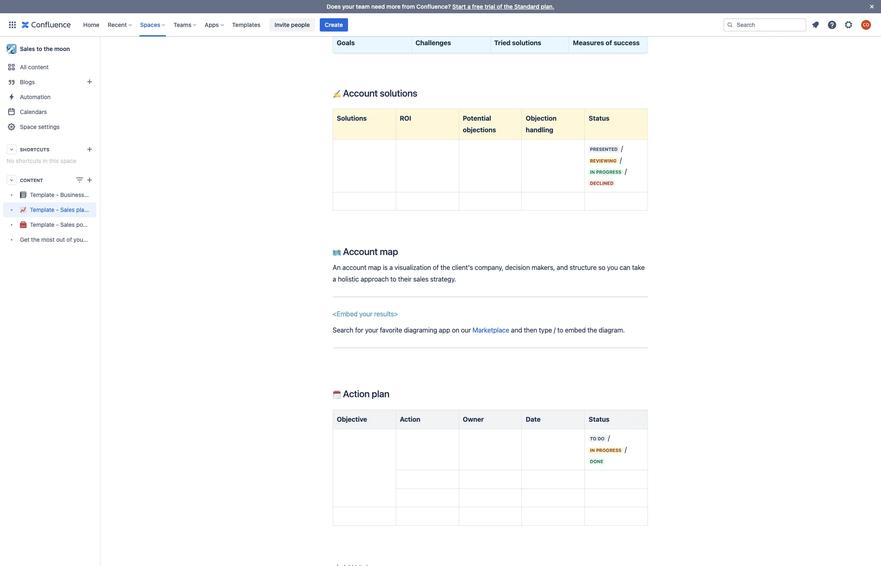 Task type: vqa. For each thing, say whether or not it's contained in the screenshot.
Next template Icon
no



Task type: locate. For each thing, give the bounding box(es) containing it.
1 template from the top
[[30, 192, 54, 199]]

sales down template - business review
[[60, 206, 75, 214]]

2 account from the top
[[343, 246, 378, 257]]

solutions
[[512, 15, 542, 23], [512, 39, 542, 47], [380, 87, 418, 99]]

0 vertical spatial and
[[557, 264, 568, 272]]

the right "get"
[[31, 236, 40, 243]]

to right type
[[558, 327, 564, 334]]

0 horizontal spatial to
[[37, 45, 42, 52]]

map left "is"
[[368, 264, 381, 272]]

- up out
[[56, 221, 59, 228]]

in progress / down reviewing /
[[590, 168, 629, 175]]

account right :writing_hand: icon
[[343, 87, 378, 99]]

a right "is"
[[390, 264, 393, 272]]

blogs
[[20, 78, 35, 85]]

3 template from the top
[[30, 221, 54, 228]]

in inside space element
[[43, 157, 48, 164]]

tried solutions
[[494, 15, 542, 23], [494, 39, 542, 47]]

1 vertical spatial solutions
[[512, 39, 542, 47]]

confluence?
[[417, 3, 451, 10]]

0 horizontal spatial a
[[333, 275, 336, 283]]

an account map is a visualization of the client's company, decision makers, and structure so you can take a holistic approach to their sales strategy.
[[333, 264, 647, 283]]

0 vertical spatial sales
[[20, 45, 35, 52]]

2 goals from the top
[[337, 39, 355, 47]]

in progress / down do
[[590, 446, 629, 453]]

2 progress from the top
[[596, 448, 622, 453]]

and left then
[[511, 327, 522, 334]]

2 vertical spatial template
[[30, 221, 54, 228]]

plan.
[[541, 3, 555, 10]]

0 vertical spatial tried solutions
[[494, 15, 542, 23]]

reviewing /
[[590, 156, 624, 164]]

template up template - sales portal link
[[30, 206, 54, 214]]

all content
[[20, 63, 49, 71]]

map up "is"
[[380, 246, 398, 257]]

0 vertical spatial challenges
[[416, 15, 451, 23]]

of inside tree
[[67, 236, 72, 243]]

goals down create link
[[337, 39, 355, 47]]

1 vertical spatial space
[[102, 236, 118, 243]]

0 vertical spatial copy image
[[417, 88, 427, 98]]

account
[[343, 264, 367, 272]]

1 goals from the top
[[337, 15, 355, 23]]

trial
[[485, 3, 495, 10]]

add shortcut image
[[85, 144, 95, 154]]

0 vertical spatial template
[[30, 192, 54, 199]]

progress down reviewing /
[[596, 169, 622, 175]]

template - business review
[[30, 192, 103, 199]]

0 vertical spatial progress
[[596, 169, 622, 175]]

2 vertical spatial sales
[[60, 221, 75, 228]]

space element
[[0, 37, 118, 567]]

tried
[[494, 15, 511, 23], [494, 39, 511, 47]]

0 vertical spatial measures of success
[[573, 15, 640, 23]]

1 vertical spatial progress
[[596, 448, 622, 453]]

template for template - sales portal
[[30, 221, 54, 228]]

potential objections
[[463, 115, 496, 134]]

1 vertical spatial team
[[87, 236, 100, 243]]

- inside 'link'
[[56, 192, 59, 199]]

1 vertical spatial and
[[511, 327, 522, 334]]

0 vertical spatial to
[[37, 45, 42, 52]]

create
[[325, 21, 343, 28]]

in up "declined"
[[590, 169, 595, 175]]

0 vertical spatial account
[[343, 87, 378, 99]]

- left the business
[[56, 192, 59, 199]]

measures
[[573, 15, 604, 23], [573, 39, 604, 47]]

1 horizontal spatial action
[[400, 416, 421, 423]]

owner
[[463, 416, 484, 423]]

our
[[461, 327, 471, 334]]

map
[[380, 246, 398, 257], [368, 264, 381, 272]]

template up most
[[30, 221, 54, 228]]

plan
[[372, 389, 390, 400]]

space inside get the most out of your team space link
[[102, 236, 118, 243]]

2 vertical spatial to
[[558, 327, 564, 334]]

settings icon image
[[844, 20, 854, 30]]

a
[[468, 3, 471, 10], [390, 264, 393, 272], [333, 275, 336, 283]]

notification icon image
[[811, 20, 821, 30]]

0 vertical spatial team
[[356, 3, 370, 10]]

0 vertical spatial goals
[[337, 15, 355, 23]]

invite people button
[[270, 18, 315, 31]]

1 horizontal spatial copy image
[[417, 88, 427, 98]]

account for map
[[343, 246, 378, 257]]

0 vertical spatial a
[[468, 3, 471, 10]]

1 status from the top
[[589, 115, 610, 122]]

help icon image
[[828, 20, 838, 30]]

in progress /
[[590, 168, 629, 175], [590, 446, 629, 453]]

in
[[43, 157, 48, 164], [590, 169, 595, 175], [590, 448, 595, 453]]

copy image for account solutions
[[417, 88, 427, 98]]

all
[[20, 63, 27, 71]]

0 vertical spatial -
[[56, 192, 59, 199]]

status
[[589, 115, 610, 122], [589, 416, 610, 423]]

portal
[[76, 221, 92, 228]]

sales up all
[[20, 45, 35, 52]]

standard
[[515, 3, 540, 10]]

get the most out of your team space link
[[3, 232, 118, 247]]

status up presented
[[589, 115, 610, 122]]

:calendar_spiral: image
[[333, 391, 341, 399]]

account up account at the top left
[[343, 246, 378, 257]]

progress
[[596, 169, 622, 175], [596, 448, 622, 453]]

embed
[[565, 327, 586, 334]]

the inside an account map is a visualization of the client's company, decision makers, and structure so you can take a holistic approach to their sales strategy.
[[441, 264, 450, 272]]

:calendar_spiral: image
[[333, 391, 341, 399]]

2 template from the top
[[30, 206, 54, 214]]

progress down do
[[596, 448, 622, 453]]

1 vertical spatial success
[[614, 39, 640, 47]]

close image
[[867, 2, 877, 12]]

solutions
[[337, 115, 367, 122]]

the
[[504, 3, 513, 10], [44, 45, 53, 52], [31, 236, 40, 243], [441, 264, 450, 272], [588, 327, 597, 334]]

to
[[37, 45, 42, 52], [391, 275, 397, 283], [558, 327, 564, 334]]

1 vertical spatial in
[[590, 169, 595, 175]]

objective
[[337, 416, 367, 423]]

1 vertical spatial to
[[391, 275, 397, 283]]

2 status from the top
[[589, 416, 610, 423]]

and
[[557, 264, 568, 272], [511, 327, 522, 334]]

reviewing
[[590, 158, 617, 163]]

start a free trial of the standard plan. link
[[453, 3, 555, 10]]

1 vertical spatial in progress /
[[590, 446, 629, 453]]

structure
[[570, 264, 597, 272]]

automation
[[20, 93, 51, 100]]

review
[[86, 192, 103, 199]]

0 vertical spatial space
[[60, 157, 76, 164]]

to inside space element
[[37, 45, 42, 52]]

a left free
[[468, 3, 471, 10]]

account
[[343, 87, 378, 99], [343, 246, 378, 257]]

0 vertical spatial status
[[589, 115, 610, 122]]

template - sales portal
[[30, 221, 92, 228]]

more
[[387, 3, 401, 10]]

1 vertical spatial tried solutions
[[494, 39, 542, 47]]

team left 'need'
[[356, 3, 370, 10]]

create a page image
[[85, 175, 95, 185]]

collapse sidebar image
[[90, 41, 109, 57]]

need
[[371, 3, 385, 10]]

1 vertical spatial account
[[343, 246, 378, 257]]

the right embed
[[588, 327, 597, 334]]

sales up get the most out of your team space
[[60, 221, 75, 228]]

template down content dropdown button
[[30, 192, 54, 199]]

sales
[[20, 45, 35, 52], [60, 206, 75, 214], [60, 221, 75, 228]]

0 vertical spatial solutions
[[512, 15, 542, 23]]

tree containing template - business review
[[3, 188, 118, 247]]

of
[[497, 3, 503, 10], [606, 15, 612, 23], [606, 39, 612, 47], [67, 236, 72, 243], [433, 264, 439, 272]]

- up template - sales portal
[[56, 206, 59, 214]]

their
[[398, 275, 412, 283]]

the right trial
[[504, 3, 513, 10]]

to
[[590, 436, 597, 442]]

1 vertical spatial map
[[368, 264, 381, 272]]

status up to do /
[[589, 416, 610, 423]]

copy image
[[417, 88, 427, 98], [389, 389, 399, 399]]

0 vertical spatial measures
[[573, 15, 604, 23]]

team down portal at the top of page
[[87, 236, 100, 243]]

success
[[614, 15, 640, 23], [614, 39, 640, 47]]

your down portal at the top of page
[[74, 236, 85, 243]]

0 vertical spatial success
[[614, 15, 640, 23]]

template inside 'link'
[[30, 192, 54, 199]]

1 vertical spatial measures
[[573, 39, 604, 47]]

to do /
[[590, 435, 612, 442]]

1 vertical spatial measures of success
[[573, 39, 640, 47]]

roi
[[400, 115, 411, 122]]

sales
[[413, 275, 429, 283]]

1 vertical spatial action
[[400, 416, 421, 423]]

the up strategy.
[[441, 264, 450, 272]]

2 vertical spatial in
[[590, 448, 595, 453]]

0 vertical spatial tried
[[494, 15, 511, 23]]

change view image
[[75, 175, 85, 185]]

global element
[[5, 13, 722, 36]]

Add label text field
[[332, 563, 396, 567]]

template - sales portal link
[[3, 217, 96, 232]]

blogs link
[[3, 75, 96, 90]]

0 vertical spatial in
[[43, 157, 48, 164]]

template
[[30, 192, 54, 199], [30, 206, 54, 214], [30, 221, 54, 228]]

confluence image
[[22, 20, 71, 30], [22, 20, 71, 30]]

1 horizontal spatial and
[[557, 264, 568, 272]]

your up for in the left bottom of the page
[[359, 310, 373, 318]]

1 vertical spatial tried
[[494, 39, 511, 47]]

1 horizontal spatial to
[[391, 275, 397, 283]]

2 vertical spatial -
[[56, 221, 59, 228]]

0 horizontal spatial action
[[343, 389, 370, 400]]

in down to
[[590, 448, 595, 453]]

1 vertical spatial sales
[[60, 206, 75, 214]]

space
[[60, 157, 76, 164], [102, 236, 118, 243]]

3 - from the top
[[56, 221, 59, 228]]

diagraming
[[404, 327, 437, 334]]

presented /
[[590, 145, 625, 152]]

1 horizontal spatial space
[[102, 236, 118, 243]]

to up content
[[37, 45, 42, 52]]

2 vertical spatial a
[[333, 275, 336, 283]]

1 vertical spatial goals
[[337, 39, 355, 47]]

0 horizontal spatial copy image
[[389, 389, 399, 399]]

1 account from the top
[[343, 87, 378, 99]]

templates
[[232, 21, 261, 28]]

space settings
[[20, 123, 60, 130]]

from
[[402, 3, 415, 10]]

0 vertical spatial in progress /
[[590, 168, 629, 175]]

then
[[524, 327, 537, 334]]

decision
[[505, 264, 530, 272]]

0 horizontal spatial team
[[87, 236, 100, 243]]

and right makers,
[[557, 264, 568, 272]]

Search field
[[724, 18, 807, 31]]

create link
[[320, 18, 348, 31]]

a down an
[[333, 275, 336, 283]]

:writing_hand: image
[[333, 90, 341, 98]]

apps button
[[202, 18, 227, 31]]

goals down does
[[337, 15, 355, 23]]

1 vertical spatial template
[[30, 206, 54, 214]]

to left their at the left
[[391, 275, 397, 283]]

banner
[[0, 13, 882, 37]]

1 horizontal spatial team
[[356, 3, 370, 10]]

- for planning
[[56, 206, 59, 214]]

team
[[356, 3, 370, 10], [87, 236, 100, 243]]

<embed your results>
[[333, 310, 398, 318]]

banner containing home
[[0, 13, 882, 37]]

template for template - business review
[[30, 192, 54, 199]]

2 measures of success from the top
[[573, 39, 640, 47]]

1 vertical spatial challenges
[[416, 39, 451, 47]]

1 vertical spatial copy image
[[389, 389, 399, 399]]

2 - from the top
[[56, 206, 59, 214]]

free
[[472, 3, 483, 10]]

1 vertical spatial a
[[390, 264, 393, 272]]

business
[[60, 192, 84, 199]]

in left this
[[43, 157, 48, 164]]

1 - from the top
[[56, 192, 59, 199]]

1 vertical spatial -
[[56, 206, 59, 214]]

2 tried solutions from the top
[[494, 39, 542, 47]]

0 vertical spatial action
[[343, 389, 370, 400]]

declined
[[590, 181, 614, 186]]

holistic
[[338, 275, 359, 283]]

does your team need more from confluence? start a free trial of the standard plan.
[[327, 3, 555, 10]]

2 success from the top
[[614, 39, 640, 47]]

copy image for action plan
[[389, 389, 399, 399]]

1 vertical spatial status
[[589, 416, 610, 423]]

tree
[[3, 188, 118, 247]]

goals
[[337, 15, 355, 23], [337, 39, 355, 47]]



Task type: describe. For each thing, give the bounding box(es) containing it.
most
[[41, 236, 55, 243]]

0 horizontal spatial space
[[60, 157, 76, 164]]

space settings link
[[3, 120, 96, 134]]

status for /
[[589, 115, 610, 122]]

apps
[[205, 21, 219, 28]]

type
[[539, 327, 552, 334]]

date
[[526, 416, 541, 423]]

1 horizontal spatial a
[[390, 264, 393, 272]]

take
[[632, 264, 645, 272]]

2 measures from the top
[[573, 39, 604, 47]]

template - business review link
[[3, 188, 103, 203]]

diagram.
[[599, 327, 625, 334]]

2 tried from the top
[[494, 39, 511, 47]]

calendars
[[20, 108, 47, 115]]

settings
[[38, 123, 60, 130]]

client's
[[452, 264, 473, 272]]

create a blog image
[[85, 77, 95, 87]]

search
[[333, 327, 354, 334]]

your inside tree
[[74, 236, 85, 243]]

get the most out of your team space
[[20, 236, 118, 243]]

all content link
[[3, 60, 96, 75]]

space
[[20, 123, 37, 130]]

search image
[[727, 21, 734, 28]]

content button
[[3, 173, 96, 188]]

template for template - sales planning
[[30, 206, 54, 214]]

- for portal
[[56, 221, 59, 228]]

:map: image
[[333, 249, 341, 257]]

visualization
[[395, 264, 431, 272]]

this
[[49, 157, 59, 164]]

calendars link
[[3, 105, 96, 120]]

1 tried solutions from the top
[[494, 15, 542, 23]]

the inside tree
[[31, 236, 40, 243]]

appswitcher icon image
[[7, 20, 17, 30]]

can
[[620, 264, 631, 272]]

- for review
[[56, 192, 59, 199]]

1 tried from the top
[[494, 15, 511, 23]]

out
[[56, 236, 65, 243]]

sales for template - sales planning
[[60, 206, 75, 214]]

map inside an account map is a visualization of the client's company, decision makers, and structure so you can take a holistic approach to their sales strategy.
[[368, 264, 381, 272]]

content
[[28, 63, 49, 71]]

action for action
[[400, 416, 421, 423]]

automation link
[[3, 90, 96, 105]]

2 horizontal spatial a
[[468, 3, 471, 10]]

planning
[[76, 206, 99, 214]]

1 success from the top
[[614, 15, 640, 23]]

favorite
[[380, 327, 402, 334]]

your profile and preferences image
[[862, 20, 872, 30]]

invite people
[[275, 21, 310, 28]]

shortcuts button
[[3, 142, 96, 157]]

status for to do /
[[589, 416, 610, 423]]

account for solutions
[[343, 87, 378, 99]]

:writing_hand: image
[[333, 90, 341, 98]]

potential
[[463, 115, 491, 122]]

1 in progress / from the top
[[590, 168, 629, 175]]

for
[[355, 327, 364, 334]]

sales for template - sales portal
[[60, 221, 75, 228]]

spaces button
[[138, 18, 169, 31]]

presented
[[590, 147, 618, 152]]

search for your favorite diagraming app on our marketplace and then type / to embed the diagram.
[[333, 327, 625, 334]]

team inside tree
[[87, 236, 100, 243]]

1 challenges from the top
[[416, 15, 451, 23]]

objection handling
[[526, 115, 558, 134]]

template - sales planning
[[30, 206, 99, 214]]

action for action plan
[[343, 389, 370, 400]]

marketplace
[[473, 327, 510, 334]]

of inside an account map is a visualization of the client's company, decision makers, and structure so you can take a holistic approach to their sales strategy.
[[433, 264, 439, 272]]

account solutions
[[341, 87, 418, 99]]

template - sales planning link
[[3, 203, 99, 217]]

home link
[[81, 18, 102, 31]]

<embed
[[333, 310, 358, 318]]

sales to the moon
[[20, 45, 70, 52]]

start
[[453, 3, 466, 10]]

get
[[20, 236, 30, 243]]

makers,
[[532, 264, 555, 272]]

is
[[383, 264, 388, 272]]

company,
[[475, 264, 504, 272]]

moon
[[54, 45, 70, 52]]

shortcuts
[[16, 157, 41, 164]]

so
[[599, 264, 606, 272]]

tree inside space element
[[3, 188, 118, 247]]

no
[[7, 157, 14, 164]]

to inside an account map is a visualization of the client's company, decision makers, and structure so you can take a holistic approach to their sales strategy.
[[391, 275, 397, 283]]

people
[[291, 21, 310, 28]]

2 horizontal spatial to
[[558, 327, 564, 334]]

marketplace link
[[473, 327, 510, 334]]

approach
[[361, 275, 389, 283]]

:map: image
[[333, 249, 341, 257]]

2 in progress / from the top
[[590, 446, 629, 453]]

you
[[607, 264, 618, 272]]

0 vertical spatial map
[[380, 246, 398, 257]]

app
[[439, 327, 450, 334]]

0 horizontal spatial and
[[511, 327, 522, 334]]

invite
[[275, 21, 290, 28]]

no shortcuts in this space
[[7, 157, 76, 164]]

2 challenges from the top
[[416, 39, 451, 47]]

account map
[[341, 246, 398, 257]]

teams
[[174, 21, 191, 28]]

2 vertical spatial solutions
[[380, 87, 418, 99]]

spaces
[[140, 21, 160, 28]]

copy image
[[397, 246, 407, 256]]

an
[[333, 264, 341, 272]]

recent button
[[105, 18, 135, 31]]

your right does
[[342, 3, 355, 10]]

done
[[590, 459, 604, 464]]

1 progress from the top
[[596, 169, 622, 175]]

the left moon
[[44, 45, 53, 52]]

1 measures from the top
[[573, 15, 604, 23]]

content
[[20, 177, 43, 183]]

your right for in the left bottom of the page
[[365, 327, 378, 334]]

strategy.
[[430, 275, 456, 283]]

templates link
[[230, 18, 263, 31]]

action plan
[[341, 389, 390, 400]]

sales to the moon link
[[3, 41, 96, 57]]

1 measures of success from the top
[[573, 15, 640, 23]]

and inside an account map is a visualization of the client's company, decision makers, and structure so you can take a holistic approach to their sales strategy.
[[557, 264, 568, 272]]

results>
[[374, 310, 398, 318]]



